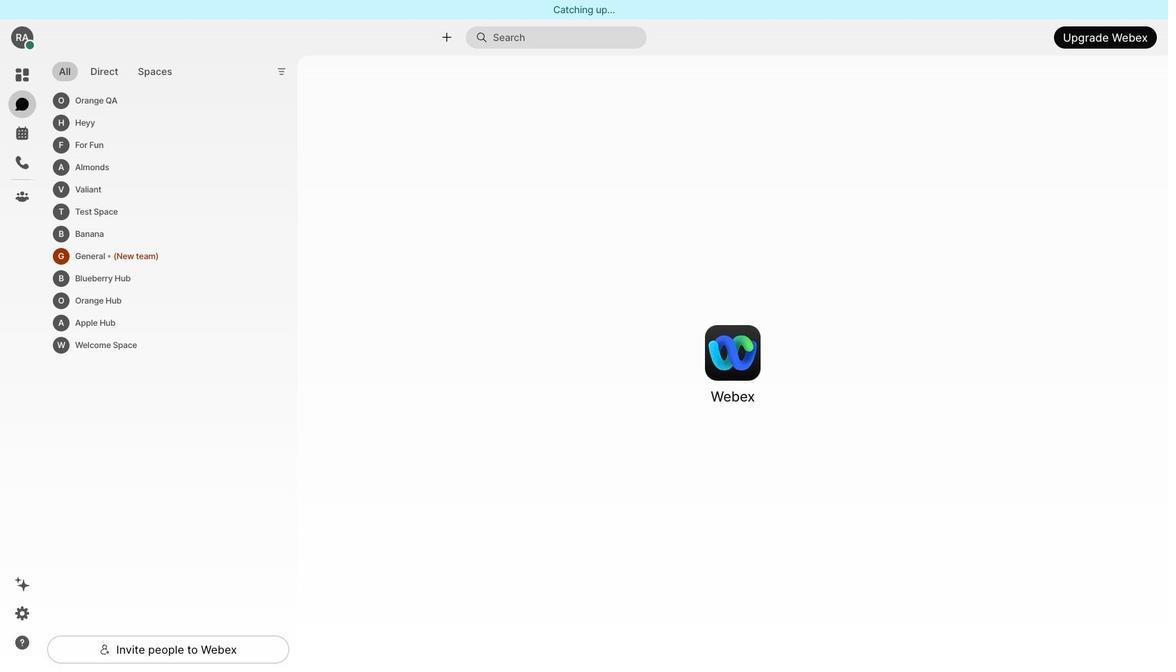 Task type: describe. For each thing, give the bounding box(es) containing it.
messaging, has no new notifications image
[[14, 96, 31, 113]]

for fun list item
[[50, 134, 278, 156]]

what's new image
[[14, 577, 31, 593]]

orange hub list item
[[50, 290, 278, 312]]

orange qa list item
[[50, 89, 278, 112]]

apple hub list item
[[50, 312, 278, 334]]

valiant list item
[[50, 179, 278, 201]]

settings image
[[14, 606, 31, 623]]

wrapper image
[[25, 40, 35, 50]]

calls image
[[14, 154, 31, 171]]

0 vertical spatial wrapper image
[[476, 32, 493, 43]]



Task type: locate. For each thing, give the bounding box(es) containing it.
tab list
[[49, 54, 183, 86]]

almonds list item
[[50, 156, 278, 179]]

1 horizontal spatial wrapper image
[[476, 32, 493, 43]]

(new team) element
[[114, 249, 159, 264]]

0 horizontal spatial wrapper image
[[100, 645, 111, 656]]

test space list item
[[50, 201, 278, 223]]

webex logo image
[[705, 326, 761, 381]]

dashboard image
[[14, 67, 31, 83]]

blueberry hub list item
[[50, 268, 278, 290]]

heyy list item
[[50, 112, 278, 134]]

connect people image
[[440, 31, 454, 44]]

wrapper image
[[476, 32, 493, 43], [100, 645, 111, 656]]

help image
[[14, 635, 31, 652]]

banana list item
[[50, 223, 278, 245]]

1 vertical spatial wrapper image
[[100, 645, 111, 656]]

filter by image
[[276, 66, 288, 77]]

teams, has no new notifications image
[[14, 189, 31, 205]]

meetings image
[[14, 125, 31, 142]]

welcome space list item
[[50, 334, 278, 357]]

webex tab list
[[8, 61, 36, 211]]

general list item
[[50, 245, 278, 268]]

navigation
[[0, 56, 45, 670]]



Task type: vqa. For each thing, say whether or not it's contained in the screenshot.
group at the top of page
no



